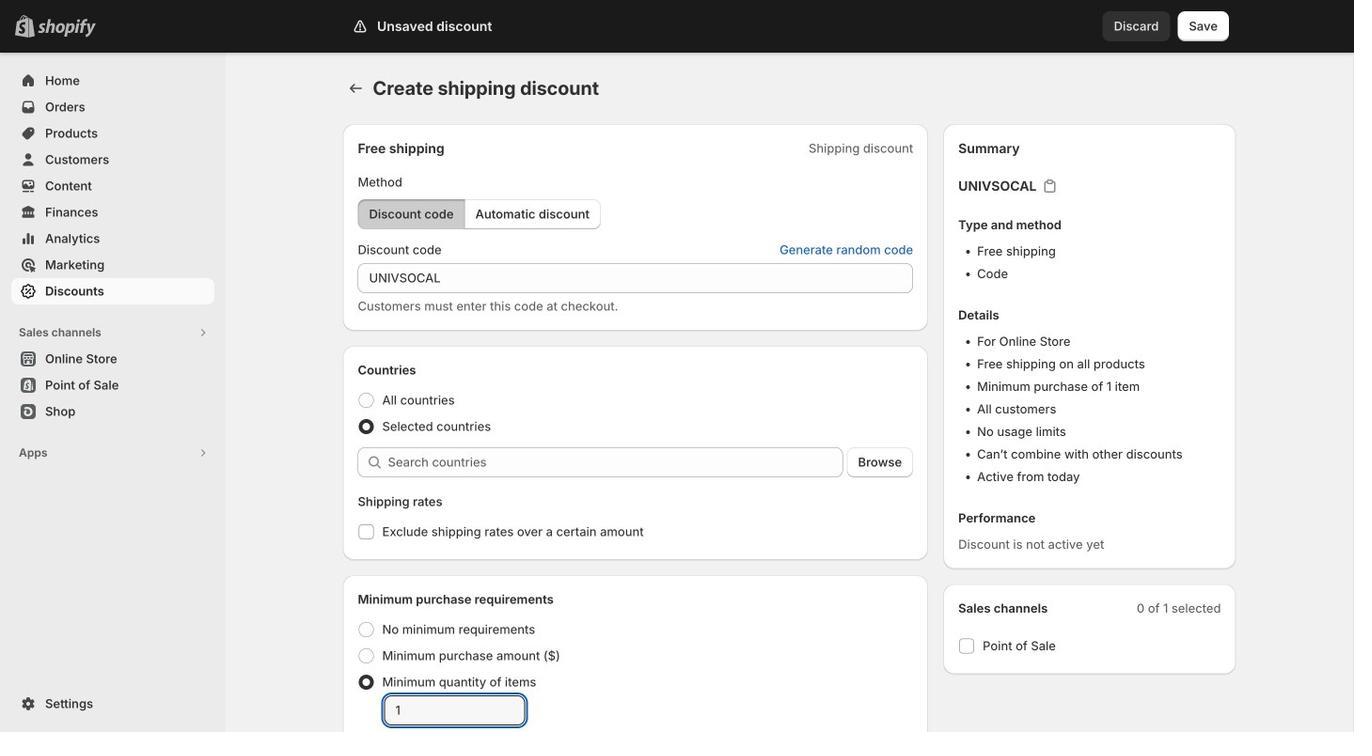 Task type: describe. For each thing, give the bounding box(es) containing it.
shopify image
[[38, 19, 96, 37]]



Task type: locate. For each thing, give the bounding box(es) containing it.
None text field
[[358, 263, 913, 293], [384, 696, 525, 726], [358, 263, 913, 293], [384, 696, 525, 726]]

Search countries text field
[[388, 448, 843, 478]]



Task type: vqa. For each thing, say whether or not it's contained in the screenshot.
'0.00' text field
no



